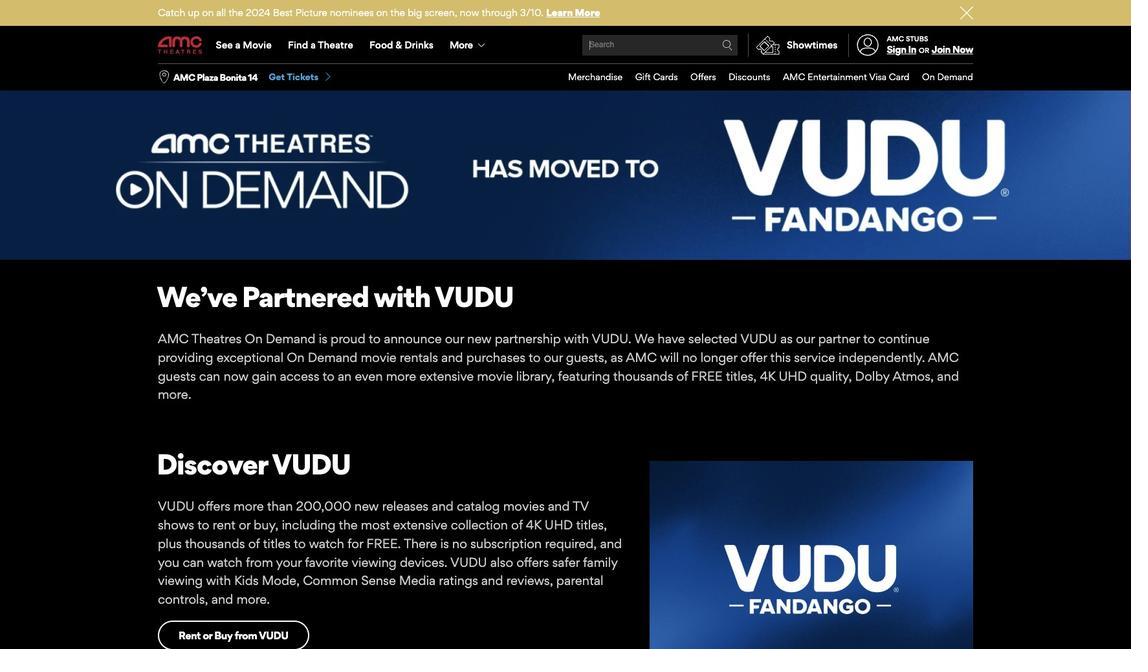 Task type: describe. For each thing, give the bounding box(es) containing it.
1 horizontal spatial watch
[[309, 537, 344, 552]]

more inside amc theatres on demand is proud to announce our new partnership with vudu. we have selected vudu as our partner to continue providing exceptional on demand movie rentals and purchases to our guests, as amc will no longer offer this service independently. amc guests can now gain access to an even more extensive movie library, featuring thousands of free titles, 4k uhd quality, dolby atmos, and more.
[[386, 369, 416, 384]]

see a movie
[[216, 39, 272, 51]]

media
[[399, 574, 436, 589]]

more. for guests
[[158, 387, 191, 403]]

submit search icon image
[[722, 40, 733, 50]]

selected
[[689, 331, 738, 347]]

sign in or join amc stubs element
[[848, 27, 974, 63]]

vudu inside amc theatres on demand is proud to announce our new partnership with vudu. we have selected vudu as our partner to continue providing exceptional on demand movie rentals and purchases to our guests, as amc will no longer offer this service independently. amc guests can now gain access to an even more extensive movie library, featuring thousands of free titles, 4k uhd quality, dolby atmos, and more.
[[741, 331, 777, 347]]

free.
[[367, 537, 401, 552]]

drinks
[[405, 39, 434, 51]]

bonita
[[220, 72, 246, 83]]

see a movie link
[[208, 27, 280, 63]]

titles, inside vudu offers more than 200,000 new releases and catalog movies and tv shows to rent or buy, including the most extensive collection of 4k uhd titles, plus thousands of titles to watch for free. there is no subscription required, and you can watch from your favorite viewing devices. vudu also offers safer family viewing with kids mode, common sense media ratings and reviews, parental controls, and more.
[[576, 518, 607, 533]]

find a theatre
[[288, 39, 353, 51]]

required,
[[545, 537, 597, 552]]

quality,
[[811, 369, 852, 384]]

service
[[794, 350, 836, 366]]

kids
[[234, 574, 259, 589]]

find a theatre link
[[280, 27, 361, 63]]

discover vudu
[[157, 447, 351, 482]]

&
[[396, 39, 402, 51]]

big
[[408, 6, 422, 19]]

more inside vudu offers more than 200,000 new releases and catalog movies and tv shows to rent or buy, including the most extensive collection of 4k uhd titles, plus thousands of titles to watch for free. there is no subscription required, and you can watch from your favorite viewing devices. vudu also offers safer family viewing with kids mode, common sense media ratings and reviews, parental controls, and more.
[[234, 499, 264, 515]]

titles, inside amc theatres on demand is proud to announce our new partnership with vudu. we have selected vudu as our partner to continue providing exceptional on demand movie rentals and purchases to our guests, as amc will no longer offer this service independently. amc guests can now gain access to an even more extensive movie library, featuring thousands of free titles, 4k uhd quality, dolby atmos, and more.
[[726, 369, 757, 384]]

3/10.
[[520, 6, 544, 19]]

more inside more button
[[450, 39, 473, 51]]

releases
[[382, 499, 429, 515]]

proud
[[331, 331, 366, 347]]

0 vertical spatial movie
[[361, 350, 397, 366]]

14
[[248, 72, 258, 83]]

1 vertical spatial on
[[245, 331, 263, 347]]

from inside vudu offers more than 200,000 new releases and catalog movies and tv shows to rent or buy, including the most extensive collection of 4k uhd titles, plus thousands of titles to watch for free. there is no subscription required, and you can watch from your favorite viewing devices. vudu also offers safer family viewing with kids mode, common sense media ratings and reviews, parental controls, and more.
[[246, 555, 273, 571]]

free
[[692, 369, 723, 384]]

visa
[[870, 71, 887, 82]]

there
[[404, 537, 437, 552]]

amc plaza bonita 14 button
[[173, 71, 258, 84]]

discounts
[[729, 71, 771, 82]]

of inside amc theatres on demand is proud to announce our new partnership with vudu. we have selected vudu as our partner to continue providing exceptional on demand movie rentals and purchases to our guests, as amc will no longer offer this service independently. amc guests can now gain access to an even more extensive movie library, featuring thousands of free titles, 4k uhd quality, dolby atmos, and more.
[[677, 369, 688, 384]]

cookie consent banner dialog
[[0, 615, 1132, 650]]

to left rent
[[198, 518, 209, 533]]

0 vertical spatial demand
[[938, 71, 974, 82]]

guests
[[158, 369, 196, 384]]

stubs
[[906, 34, 929, 43]]

see
[[216, 39, 233, 51]]

partnered
[[242, 280, 369, 315]]

gift cards link
[[623, 64, 678, 90]]

user profile image
[[850, 35, 886, 56]]

amc entertainment visa card link
[[771, 64, 910, 90]]

a for movie
[[235, 39, 241, 51]]

get tickets
[[269, 71, 319, 82]]

amc for amc theatres on demand is proud to announce our new partnership with vudu. we have selected vudu as our partner to continue providing exceptional on demand movie rentals and purchases to our guests, as amc will no longer offer this service independently. amc guests can now gain access to an even more extensive movie library, featuring thousands of free titles, 4k uhd quality, dolby atmos, and more.
[[158, 331, 189, 347]]

on demand link
[[910, 64, 974, 90]]

guests,
[[566, 350, 608, 366]]

vudu up purchases
[[435, 280, 514, 315]]

vudu right buy
[[259, 630, 288, 643]]

amc for amc stubs sign in or join now
[[887, 34, 905, 43]]

vudu.
[[592, 331, 632, 347]]

uhd inside amc theatres on demand is proud to announce our new partnership with vudu. we have selected vudu as our partner to continue providing exceptional on demand movie rentals and purchases to our guests, as amc will no longer offer this service independently. amc guests can now gain access to an even more extensive movie library, featuring thousands of free titles, 4k uhd quality, dolby atmos, and more.
[[779, 369, 807, 384]]

gift cards
[[636, 71, 678, 82]]

1 vertical spatial from
[[235, 630, 257, 643]]

plaza
[[197, 72, 218, 83]]

movie
[[243, 39, 272, 51]]

get tickets link
[[269, 71, 333, 83]]

more. for from
[[237, 592, 270, 608]]

atmos,
[[893, 369, 934, 384]]

or inside vudu offers more than 200,000 new releases and catalog movies and tv shows to rent or buy, including the most extensive collection of 4k uhd titles, plus thousands of titles to watch for free. there is no subscription required, and you can watch from your favorite viewing devices. vudu also offers safer family viewing with kids mode, common sense media ratings and reviews, parental controls, and more.
[[239, 518, 251, 533]]

1 vertical spatial viewing
[[158, 574, 203, 589]]

food & drinks
[[370, 39, 434, 51]]

extensive inside amc theatres on demand is proud to announce our new partnership with vudu. we have selected vudu as our partner to continue providing exceptional on demand movie rentals and purchases to our guests, as amc will no longer offer this service independently. amc guests can now gain access to an even more extensive movie library, featuring thousands of free titles, 4k uhd quality, dolby atmos, and more.
[[420, 369, 474, 384]]

devices.
[[400, 555, 448, 571]]

0 horizontal spatial or
[[203, 630, 212, 643]]

even
[[355, 369, 383, 384]]

join
[[932, 43, 951, 56]]

rent or buy from vudu link
[[158, 621, 309, 650]]

1 horizontal spatial more
[[575, 6, 600, 19]]

we've
[[157, 280, 237, 315]]

sense
[[361, 574, 396, 589]]

your
[[276, 555, 302, 571]]

new inside vudu offers more than 200,000 new releases and catalog movies and tv shows to rent or buy, including the most extensive collection of 4k uhd titles, plus thousands of titles to watch for free. there is no subscription required, and you can watch from your favorite viewing devices. vudu also offers safer family viewing with kids mode, common sense media ratings and reviews, parental controls, and more.
[[355, 499, 379, 515]]

0 horizontal spatial the
[[229, 6, 243, 19]]

or inside the amc stubs sign in or join now
[[919, 46, 930, 55]]

with inside amc theatres on demand is proud to announce our new partnership with vudu. we have selected vudu as our partner to continue providing exceptional on demand movie rentals and purchases to our guests, as amc will no longer offer this service independently. amc guests can now gain access to an even more extensive movie library, featuring thousands of free titles, 4k uhd quality, dolby atmos, and more.
[[564, 331, 589, 347]]

can inside amc theatres on demand is proud to announce our new partnership with vudu. we have selected vudu as our partner to continue providing exceptional on demand movie rentals and purchases to our guests, as amc will no longer offer this service independently. amc guests can now gain access to an even more extensive movie library, featuring thousands of free titles, 4k uhd quality, dolby atmos, and more.
[[199, 369, 220, 384]]

continue
[[879, 331, 930, 347]]

plus
[[158, 537, 182, 552]]

vudu up 'shows'
[[158, 499, 195, 515]]

mode,
[[262, 574, 300, 589]]

rent or buy from vudu
[[179, 630, 288, 643]]

through
[[482, 6, 518, 19]]

parental
[[557, 574, 604, 589]]

this
[[771, 350, 791, 366]]

2 on from the left
[[376, 6, 388, 19]]

food & drinks link
[[361, 27, 442, 63]]

offers link
[[678, 64, 716, 90]]

on demand
[[923, 71, 974, 82]]

nominees
[[330, 6, 374, 19]]

in
[[909, 43, 917, 56]]

more button
[[442, 27, 496, 63]]

safer
[[553, 555, 580, 571]]

discover
[[157, 447, 268, 482]]

collection
[[451, 518, 508, 533]]

showtimes image
[[749, 34, 787, 57]]

amc plaza bonita 14
[[173, 72, 258, 83]]

than
[[267, 499, 293, 515]]

catch up on all the 2024 best picture nominees on the big screen, now through 3/10. learn more
[[158, 6, 600, 19]]

and left tv
[[548, 499, 570, 515]]

buy,
[[254, 518, 279, 533]]

purchases
[[467, 350, 526, 366]]

and right rentals
[[441, 350, 463, 366]]

0 vertical spatial as
[[781, 331, 793, 347]]

all
[[216, 6, 226, 19]]

now
[[953, 43, 974, 56]]

0 vertical spatial viewing
[[352, 555, 397, 571]]

200,000
[[296, 499, 351, 515]]

library,
[[516, 369, 555, 384]]

family
[[583, 555, 618, 571]]

0 horizontal spatial watch
[[207, 555, 243, 571]]



Task type: vqa. For each thing, say whether or not it's contained in the screenshot.
'10'
no



Task type: locate. For each thing, give the bounding box(es) containing it.
0 horizontal spatial offers
[[198, 499, 230, 515]]

1 horizontal spatial offers
[[517, 555, 549, 571]]

now down exceptional
[[224, 369, 249, 384]]

featuring
[[558, 369, 610, 384]]

more. inside amc theatres on demand is proud to announce our new partnership with vudu. we have selected vudu as our partner to continue providing exceptional on demand movie rentals and purchases to our guests, as amc will no longer offer this service independently. amc guests can now gain access to an even more extensive movie library, featuring thousands of free titles, 4k uhd quality, dolby atmos, and more.
[[158, 387, 191, 403]]

and left catalog
[[432, 499, 454, 515]]

watch
[[309, 537, 344, 552], [207, 555, 243, 571]]

1 horizontal spatial more.
[[237, 592, 270, 608]]

1 vertical spatial new
[[355, 499, 379, 515]]

is
[[319, 331, 328, 347], [440, 537, 449, 552]]

menu containing merchandise
[[556, 64, 974, 90]]

the right all
[[229, 6, 243, 19]]

learn
[[546, 6, 573, 19]]

amc for amc entertainment visa card
[[783, 71, 806, 82]]

on up exceptional
[[245, 331, 263, 347]]

to up "independently."
[[864, 331, 875, 347]]

gift
[[636, 71, 651, 82]]

0 vertical spatial uhd
[[779, 369, 807, 384]]

amc inside 'button'
[[173, 72, 195, 83]]

menu down showtimes image
[[556, 64, 974, 90]]

movie up even
[[361, 350, 397, 366]]

0 vertical spatial or
[[919, 46, 930, 55]]

0 horizontal spatial new
[[355, 499, 379, 515]]

4k inside vudu offers more than 200,000 new releases and catalog movies and tv shows to rent or buy, including the most extensive collection of 4k uhd titles, plus thousands of titles to watch for free. there is no subscription required, and you can watch from your favorite viewing devices. vudu also offers safer family viewing with kids mode, common sense media ratings and reviews, parental controls, and more.
[[526, 518, 542, 533]]

partner
[[819, 331, 860, 347]]

0 vertical spatial of
[[677, 369, 688, 384]]

demand up an
[[308, 350, 358, 366]]

thousands
[[614, 369, 674, 384], [185, 537, 245, 552]]

titles, down tv
[[576, 518, 607, 533]]

1 a from the left
[[235, 39, 241, 51]]

the left big
[[391, 6, 405, 19]]

a for theatre
[[311, 39, 316, 51]]

1 horizontal spatial movie
[[477, 369, 513, 384]]

merchandise
[[568, 71, 623, 82]]

1 vertical spatial demand
[[266, 331, 316, 347]]

ratings
[[439, 574, 478, 589]]

reviews,
[[507, 574, 553, 589]]

buy
[[214, 630, 233, 643]]

1 vertical spatial menu
[[556, 64, 974, 90]]

thousands inside vudu offers more than 200,000 new releases and catalog movies and tv shows to rent or buy, including the most extensive collection of 4k uhd titles, plus thousands of titles to watch for free. there is no subscription required, and you can watch from your favorite viewing devices. vudu also offers safer family viewing with kids mode, common sense media ratings and reviews, parental controls, and more.
[[185, 537, 245, 552]]

no for longer
[[683, 350, 698, 366]]

0 horizontal spatial on
[[202, 6, 214, 19]]

1 horizontal spatial our
[[544, 350, 563, 366]]

with up guests,
[[564, 331, 589, 347]]

1 horizontal spatial more
[[386, 369, 416, 384]]

1 horizontal spatial on
[[376, 6, 388, 19]]

0 horizontal spatial thousands
[[185, 537, 245, 552]]

now inside amc theatres on demand is proud to announce our new partnership with vudu. we have selected vudu as our partner to continue providing exceptional on demand movie rentals and purchases to our guests, as amc will no longer offer this service independently. amc guests can now gain access to an even more extensive movie library, featuring thousands of free titles, 4k uhd quality, dolby atmos, and more.
[[224, 369, 249, 384]]

more. inside vudu offers more than 200,000 new releases and catalog movies and tv shows to rent or buy, including the most extensive collection of 4k uhd titles, plus thousands of titles to watch for free. there is no subscription required, and you can watch from your favorite viewing devices. vudu also offers safer family viewing with kids mode, common sense media ratings and reviews, parental controls, and more.
[[237, 592, 270, 608]]

thousands down will
[[614, 369, 674, 384]]

amc logo image
[[158, 37, 203, 54], [158, 37, 203, 54]]

1 horizontal spatial new
[[467, 331, 492, 347]]

amc for amc plaza bonita 14
[[173, 72, 195, 83]]

to right proud
[[369, 331, 381, 347]]

0 horizontal spatial 4k
[[526, 518, 542, 533]]

4k down this
[[760, 369, 776, 384]]

1 vertical spatial or
[[239, 518, 251, 533]]

longer
[[701, 350, 738, 366]]

amc up sign
[[887, 34, 905, 43]]

vudu offers more than 200,000 new releases and catalog movies and tv shows to rent or buy, including the most extensive collection of 4k uhd titles, plus thousands of titles to watch for free. there is no subscription required, and you can watch from your favorite viewing devices. vudu also offers safer family viewing with kids mode, common sense media ratings and reviews, parental controls, and more.
[[158, 499, 622, 608]]

will
[[660, 350, 679, 366]]

0 horizontal spatial a
[[235, 39, 241, 51]]

2 horizontal spatial of
[[677, 369, 688, 384]]

new up most
[[355, 499, 379, 515]]

a
[[235, 39, 241, 51], [311, 39, 316, 51]]

viewing
[[352, 555, 397, 571], [158, 574, 203, 589]]

1 horizontal spatial uhd
[[779, 369, 807, 384]]

of down buy,
[[248, 537, 260, 552]]

of down will
[[677, 369, 688, 384]]

0 vertical spatial on
[[923, 71, 935, 82]]

demand up access
[[266, 331, 316, 347]]

demand down join now button
[[938, 71, 974, 82]]

a right 'see'
[[235, 39, 241, 51]]

on right card
[[923, 71, 935, 82]]

a right the find
[[311, 39, 316, 51]]

new up purchases
[[467, 331, 492, 347]]

the up for
[[339, 518, 358, 533]]

more. down kids
[[237, 592, 270, 608]]

0 horizontal spatial our
[[445, 331, 464, 347]]

partnership
[[495, 331, 561, 347]]

amc entertainment visa card
[[783, 71, 910, 82]]

on right nominees
[[376, 6, 388, 19]]

1 vertical spatial is
[[440, 537, 449, 552]]

no for subscription
[[452, 537, 467, 552]]

amc theatres on demand is proud to announce our new partnership with vudu. we have selected vudu as our partner to continue providing exceptional on demand movie rentals and purchases to our guests, as amc will no longer offer this service independently. amc guests can now gain access to an even more extensive movie library, featuring thousands of free titles, 4k uhd quality, dolby atmos, and more.
[[158, 331, 959, 403]]

0 vertical spatial with
[[374, 280, 430, 315]]

0 horizontal spatial titles,
[[576, 518, 607, 533]]

providing
[[158, 350, 213, 366]]

we've partnered with vudu
[[157, 280, 514, 315]]

new inside amc theatres on demand is proud to announce our new partnership with vudu. we have selected vudu as our partner to continue providing exceptional on demand movie rentals and purchases to our guests, as amc will no longer offer this service independently. amc guests can now gain access to an even more extensive movie library, featuring thousands of free titles, 4k uhd quality, dolby atmos, and more.
[[467, 331, 492, 347]]

watch up kids
[[207, 555, 243, 571]]

theatres
[[192, 331, 242, 347]]

0 horizontal spatial with
[[206, 574, 231, 589]]

with up announce
[[374, 280, 430, 315]]

more
[[386, 369, 416, 384], [234, 499, 264, 515]]

movie down purchases
[[477, 369, 513, 384]]

1 horizontal spatial of
[[511, 518, 523, 533]]

or right rent
[[239, 518, 251, 533]]

with left kids
[[206, 574, 231, 589]]

the inside vudu offers more than 200,000 new releases and catalog movies and tv shows to rent or buy, including the most extensive collection of 4k uhd titles, plus thousands of titles to watch for free. there is no subscription required, and you can watch from your favorite viewing devices. vudu also offers safer family viewing with kids mode, common sense media ratings and reviews, parental controls, and more.
[[339, 518, 358, 533]]

2 horizontal spatial our
[[796, 331, 815, 347]]

also
[[491, 555, 513, 571]]

tv
[[573, 499, 589, 515]]

0 horizontal spatial more.
[[158, 387, 191, 403]]

1 vertical spatial with
[[564, 331, 589, 347]]

1 vertical spatial titles,
[[576, 518, 607, 533]]

2 horizontal spatial on
[[923, 71, 935, 82]]

extensive down rentals
[[420, 369, 474, 384]]

exceptional
[[217, 350, 284, 366]]

offer
[[741, 350, 768, 366]]

0 vertical spatial can
[[199, 369, 220, 384]]

1 horizontal spatial with
[[374, 280, 430, 315]]

2 a from the left
[[311, 39, 316, 51]]

0 vertical spatial more
[[386, 369, 416, 384]]

1 vertical spatial more
[[450, 39, 473, 51]]

or right the in
[[919, 46, 930, 55]]

watch up favorite
[[309, 537, 344, 552]]

0 vertical spatial from
[[246, 555, 273, 571]]

1 horizontal spatial or
[[239, 518, 251, 533]]

no inside vudu offers more than 200,000 new releases and catalog movies and tv shows to rent or buy, including the most extensive collection of 4k uhd titles, plus thousands of titles to watch for free. there is no subscription required, and you can watch from your favorite viewing devices. vudu also offers safer family viewing with kids mode, common sense media ratings and reviews, parental controls, and more.
[[452, 537, 467, 552]]

on
[[923, 71, 935, 82], [245, 331, 263, 347], [287, 350, 305, 366]]

no down collection
[[452, 537, 467, 552]]

more. down guests
[[158, 387, 191, 403]]

new
[[467, 331, 492, 347], [355, 499, 379, 515]]

controls,
[[158, 592, 208, 608]]

or
[[919, 46, 930, 55], [239, 518, 251, 533], [203, 630, 212, 643]]

0 horizontal spatial more
[[450, 39, 473, 51]]

on left all
[[202, 6, 214, 19]]

1 horizontal spatial on
[[287, 350, 305, 366]]

our up service
[[796, 331, 815, 347]]

0 horizontal spatial as
[[611, 350, 623, 366]]

more.
[[158, 387, 191, 403], [237, 592, 270, 608]]

1 horizontal spatial thousands
[[614, 369, 674, 384]]

menu
[[158, 27, 974, 63], [556, 64, 974, 90]]

sign in button
[[887, 43, 917, 56]]

0 horizontal spatial no
[[452, 537, 467, 552]]

we
[[635, 331, 655, 347]]

4k
[[760, 369, 776, 384], [526, 518, 542, 533]]

sign
[[887, 43, 907, 56]]

thousands down rent
[[185, 537, 245, 552]]

from
[[246, 555, 273, 571], [235, 630, 257, 643]]

vudu up "offer" at right
[[741, 331, 777, 347]]

1 horizontal spatial as
[[781, 331, 793, 347]]

4k inside amc theatres on demand is proud to announce our new partnership with vudu. we have selected vudu as our partner to continue providing exceptional on demand movie rentals and purchases to our guests, as amc will no longer offer this service independently. amc guests can now gain access to an even more extensive movie library, featuring thousands of free titles, 4k uhd quality, dolby atmos, and more.
[[760, 369, 776, 384]]

our right announce
[[445, 331, 464, 347]]

0 vertical spatial new
[[467, 331, 492, 347]]

uhd inside vudu offers more than 200,000 new releases and catalog movies and tv shows to rent or buy, including the most extensive collection of 4k uhd titles, plus thousands of titles to watch for free. there is no subscription required, and you can watch from your favorite viewing devices. vudu also offers safer family viewing with kids mode, common sense media ratings and reviews, parental controls, and more.
[[545, 518, 573, 533]]

catch
[[158, 6, 185, 19]]

1 vertical spatial thousands
[[185, 537, 245, 552]]

1 horizontal spatial viewing
[[352, 555, 397, 571]]

uhd
[[779, 369, 807, 384], [545, 518, 573, 533]]

1 vertical spatial uhd
[[545, 518, 573, 533]]

0 horizontal spatial is
[[319, 331, 328, 347]]

as
[[781, 331, 793, 347], [611, 350, 623, 366]]

and
[[441, 350, 463, 366], [938, 369, 959, 384], [432, 499, 454, 515], [548, 499, 570, 515], [600, 537, 622, 552], [482, 574, 503, 589], [211, 592, 233, 608]]

0 vertical spatial no
[[683, 350, 698, 366]]

vudu image
[[650, 462, 974, 650]]

more down screen,
[[450, 39, 473, 51]]

the
[[229, 6, 243, 19], [391, 6, 405, 19], [339, 518, 358, 533]]

with inside vudu offers more than 200,000 new releases and catalog movies and tv shows to rent or buy, including the most extensive collection of 4k uhd titles, plus thousands of titles to watch for free. there is no subscription required, and you can watch from your favorite viewing devices. vudu also offers safer family viewing with kids mode, common sense media ratings and reviews, parental controls, and more.
[[206, 574, 231, 589]]

more down rentals
[[386, 369, 416, 384]]

1 vertical spatial can
[[183, 555, 204, 571]]

amc up atmos,
[[929, 350, 959, 366]]

0 horizontal spatial of
[[248, 537, 260, 552]]

0 vertical spatial titles,
[[726, 369, 757, 384]]

0 vertical spatial watch
[[309, 537, 344, 552]]

vudu up "200,000"
[[272, 447, 351, 482]]

no right will
[[683, 350, 698, 366]]

of
[[677, 369, 688, 384], [511, 518, 523, 533], [248, 537, 260, 552]]

1 vertical spatial watch
[[207, 555, 243, 571]]

to up library,
[[529, 350, 541, 366]]

2 horizontal spatial or
[[919, 46, 930, 55]]

or left buy
[[203, 630, 212, 643]]

0 horizontal spatial uhd
[[545, 518, 573, 533]]

0 vertical spatial is
[[319, 331, 328, 347]]

amc stubs sign in or join now
[[887, 34, 974, 56]]

vudu up the ratings
[[451, 555, 487, 571]]

as up this
[[781, 331, 793, 347]]

offers up reviews,
[[517, 555, 549, 571]]

more right learn
[[575, 6, 600, 19]]

vudu transition image
[[0, 90, 1132, 260]]

0 horizontal spatial now
[[224, 369, 249, 384]]

can down providing
[[199, 369, 220, 384]]

can inside vudu offers more than 200,000 new releases and catalog movies and tv shows to rent or buy, including the most extensive collection of 4k uhd titles, plus thousands of titles to watch for free. there is no subscription required, and you can watch from your favorite viewing devices. vudu also offers safer family viewing with kids mode, common sense media ratings and reviews, parental controls, and more.
[[183, 555, 204, 571]]

is right "there"
[[440, 537, 449, 552]]

1 horizontal spatial no
[[683, 350, 698, 366]]

1 vertical spatial of
[[511, 518, 523, 533]]

is inside amc theatres on demand is proud to announce our new partnership with vudu. we have selected vudu as our partner to continue providing exceptional on demand movie rentals and purchases to our guests, as amc will no longer offer this service independently. amc guests can now gain access to an even more extensive movie library, featuring thousands of free titles, 4k uhd quality, dolby atmos, and more.
[[319, 331, 328, 347]]

our
[[445, 331, 464, 347], [796, 331, 815, 347], [544, 350, 563, 366]]

now
[[460, 6, 479, 19], [224, 369, 249, 384]]

amc
[[887, 34, 905, 43], [783, 71, 806, 82], [173, 72, 195, 83], [158, 331, 189, 347], [626, 350, 657, 366], [929, 350, 959, 366]]

2 vertical spatial with
[[206, 574, 231, 589]]

and up buy
[[211, 592, 233, 608]]

dolby
[[856, 369, 890, 384]]

no inside amc theatres on demand is proud to announce our new partnership with vudu. we have selected vudu as our partner to continue providing exceptional on demand movie rentals and purchases to our guests, as amc will no longer offer this service independently. amc guests can now gain access to an even more extensive movie library, featuring thousands of free titles, 4k uhd quality, dolby atmos, and more.
[[683, 350, 698, 366]]

uhd up "required," at the bottom
[[545, 518, 573, 533]]

0 horizontal spatial more
[[234, 499, 264, 515]]

independently.
[[839, 350, 926, 366]]

titles, down "offer" at right
[[726, 369, 757, 384]]

0 vertical spatial now
[[460, 6, 479, 19]]

picture
[[296, 6, 327, 19]]

for
[[348, 537, 363, 552]]

0 horizontal spatial on
[[245, 331, 263, 347]]

and right atmos,
[[938, 369, 959, 384]]

is left proud
[[319, 331, 328, 347]]

0 vertical spatial offers
[[198, 499, 230, 515]]

amc down "showtimes" link
[[783, 71, 806, 82]]

1 horizontal spatial a
[[311, 39, 316, 51]]

you
[[158, 555, 180, 571]]

offers up rent
[[198, 499, 230, 515]]

uhd down this
[[779, 369, 807, 384]]

2 vertical spatial or
[[203, 630, 212, 643]]

0 vertical spatial 4k
[[760, 369, 776, 384]]

viewing up the controls,
[[158, 574, 203, 589]]

1 on from the left
[[202, 6, 214, 19]]

1 vertical spatial more
[[234, 499, 264, 515]]

1 vertical spatial now
[[224, 369, 249, 384]]

can right you
[[183, 555, 204, 571]]

2024
[[246, 6, 271, 19]]

showtimes link
[[748, 34, 838, 57]]

1 horizontal spatial titles,
[[726, 369, 757, 384]]

screen,
[[425, 6, 457, 19]]

1 vertical spatial extensive
[[393, 518, 448, 533]]

viewing up sense
[[352, 555, 397, 571]]

most
[[361, 518, 390, 533]]

from up kids
[[246, 555, 273, 571]]

subscription
[[471, 537, 542, 552]]

favorite
[[305, 555, 349, 571]]

catalog
[[457, 499, 500, 515]]

on up access
[[287, 350, 305, 366]]

amc down the we
[[626, 350, 657, 366]]

is inside vudu offers more than 200,000 new releases and catalog movies and tv shows to rent or buy, including the most extensive collection of 4k uhd titles, plus thousands of titles to watch for free. there is no subscription required, and you can watch from your favorite viewing devices. vudu also offers safer family viewing with kids mode, common sense media ratings and reviews, parental controls, and more.
[[440, 537, 449, 552]]

0 horizontal spatial movie
[[361, 350, 397, 366]]

to
[[369, 331, 381, 347], [864, 331, 875, 347], [529, 350, 541, 366], [323, 369, 335, 384], [198, 518, 209, 533], [294, 537, 306, 552]]

1 horizontal spatial 4k
[[760, 369, 776, 384]]

and up family
[[600, 537, 622, 552]]

0 vertical spatial more.
[[158, 387, 191, 403]]

more up buy,
[[234, 499, 264, 515]]

amc left plaza
[[173, 72, 195, 83]]

to left an
[[323, 369, 335, 384]]

and down 'also' at the bottom of page
[[482, 574, 503, 589]]

extensive up "there"
[[393, 518, 448, 533]]

of down movies
[[511, 518, 523, 533]]

1 vertical spatial offers
[[517, 555, 549, 571]]

best
[[273, 6, 293, 19]]

extensive inside vudu offers more than 200,000 new releases and catalog movies and tv shows to rent or buy, including the most extensive collection of 4k uhd titles, plus thousands of titles to watch for free. there is no subscription required, and you can watch from your favorite viewing devices. vudu also offers safer family viewing with kids mode, common sense media ratings and reviews, parental controls, and more.
[[393, 518, 448, 533]]

amc up providing
[[158, 331, 189, 347]]

menu containing more
[[158, 27, 974, 63]]

as down vudu.
[[611, 350, 623, 366]]

thousands inside amc theatres on demand is proud to announce our new partnership with vudu. we have selected vudu as our partner to continue providing exceptional on demand movie rentals and purchases to our guests, as amc will no longer offer this service independently. amc guests can now gain access to an even more extensive movie library, featuring thousands of free titles, 4k uhd quality, dolby atmos, and more.
[[614, 369, 674, 384]]

food
[[370, 39, 393, 51]]

2 vertical spatial of
[[248, 537, 260, 552]]

menu down learn
[[158, 27, 974, 63]]

search the AMC website text field
[[588, 40, 722, 50]]

2 vertical spatial demand
[[308, 350, 358, 366]]

4k down movies
[[526, 518, 542, 533]]

1 vertical spatial no
[[452, 537, 467, 552]]

from right buy
[[235, 630, 257, 643]]

access
[[280, 369, 319, 384]]

1 vertical spatial as
[[611, 350, 623, 366]]

0 vertical spatial extensive
[[420, 369, 474, 384]]

now right screen,
[[460, 6, 479, 19]]

titles
[[263, 537, 291, 552]]

0 vertical spatial menu
[[158, 27, 974, 63]]

discounts link
[[716, 64, 771, 90]]

announce
[[384, 331, 442, 347]]

1 horizontal spatial now
[[460, 6, 479, 19]]

rent
[[179, 630, 201, 643]]

to down "including"
[[294, 537, 306, 552]]

merchandise link
[[556, 64, 623, 90]]

showtimes
[[787, 39, 838, 51]]

amc inside the amc stubs sign in or join now
[[887, 34, 905, 43]]

our up library,
[[544, 350, 563, 366]]

no
[[683, 350, 698, 366], [452, 537, 467, 552]]

2 horizontal spatial the
[[391, 6, 405, 19]]

1 vertical spatial movie
[[477, 369, 513, 384]]

1 horizontal spatial the
[[339, 518, 358, 533]]



